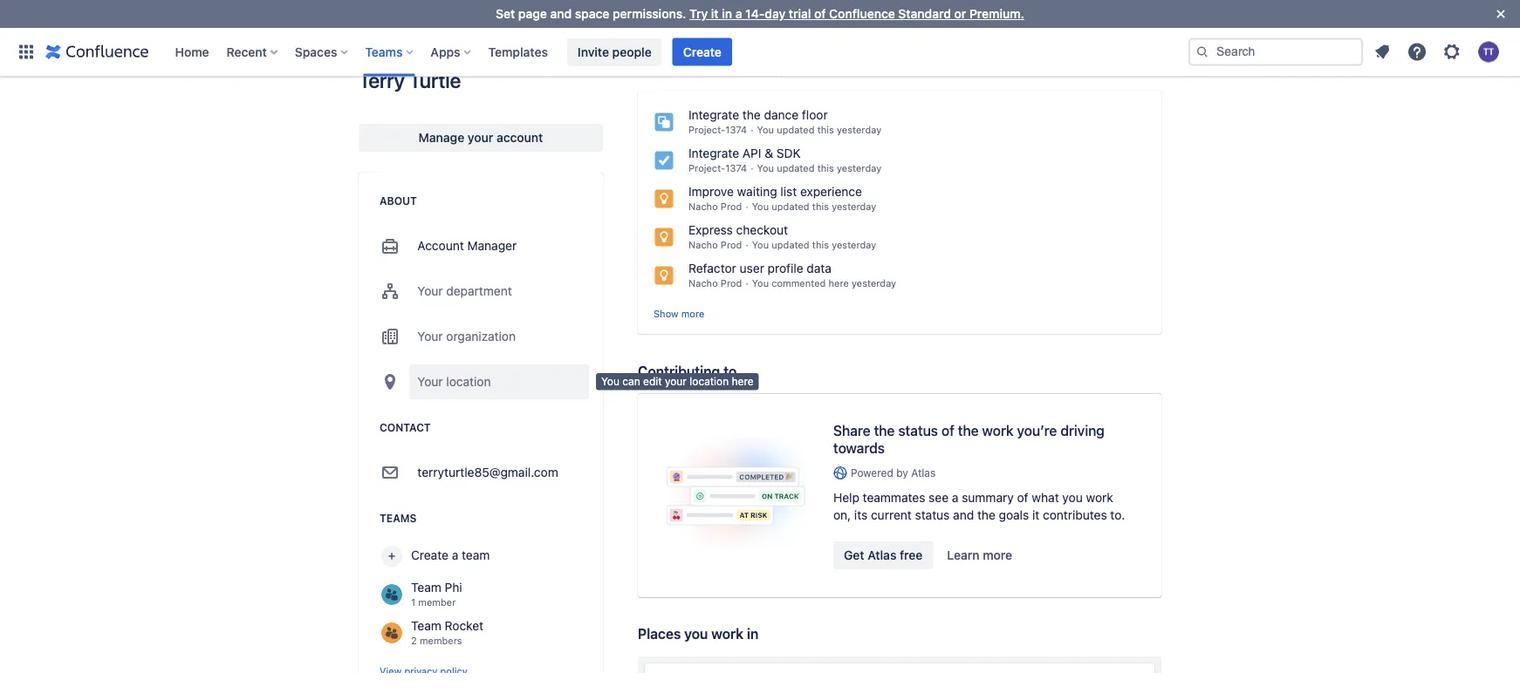 Task type: vqa. For each thing, say whether or not it's contained in the screenshot.


Task type: describe. For each thing, give the bounding box(es) containing it.
see inside the 'worked on others will only see what they can access.'
[[717, 65, 734, 77]]

project-1374 for the
[[689, 124, 747, 136]]

spaces
[[295, 45, 337, 59]]

you inside tooltip
[[601, 376, 620, 388]]

teams inside dropdown button
[[365, 45, 403, 59]]

1 horizontal spatial in
[[747, 626, 759, 643]]

invite people
[[578, 45, 652, 59]]

try it in a 14-day trial of confluence standard or premium. link
[[690, 7, 1025, 21]]

yesterday for floor
[[837, 124, 882, 136]]

access.
[[809, 65, 847, 77]]

0 vertical spatial it
[[711, 7, 719, 21]]

premium.
[[970, 7, 1025, 21]]

your profile and preferences image
[[1478, 41, 1499, 62]]

manager
[[467, 239, 517, 253]]

and inside 'help teammates see a summary of what you work on, its current status and the goals it contributes to.'
[[953, 508, 974, 523]]

invite people button
[[567, 38, 662, 66]]

home
[[175, 45, 209, 59]]

goals
[[999, 508, 1029, 523]]

1 horizontal spatial atlas
[[911, 467, 936, 479]]

page
[[518, 7, 547, 21]]

others
[[638, 65, 671, 77]]

this for floor
[[817, 124, 834, 136]]

project- for integrate api & sdk
[[689, 163, 725, 174]]

spaces button
[[290, 38, 355, 66]]

0 vertical spatial your
[[468, 130, 493, 145]]

api
[[743, 146, 761, 161]]

banner containing home
[[0, 27, 1520, 77]]

global element
[[10, 27, 1185, 76]]

project-1374 for api
[[689, 163, 747, 174]]

you're
[[1017, 423, 1057, 439]]

1
[[411, 597, 416, 609]]

help icon image
[[1407, 41, 1428, 62]]

work inside share the status of the work you're driving towards
[[982, 423, 1014, 439]]

summary
[[962, 491, 1014, 505]]

you updated this yesterday for experience
[[752, 201, 877, 213]]

your for your organization
[[418, 329, 443, 344]]

contact
[[380, 422, 431, 434]]

space
[[575, 7, 609, 21]]

location
[[690, 376, 729, 388]]

floor
[[802, 108, 828, 122]]

confluence
[[829, 7, 895, 21]]

will
[[674, 65, 690, 77]]

they
[[764, 65, 786, 77]]

nacho for refactor user profile data
[[689, 278, 718, 289]]

improve waiting list experience
[[689, 185, 862, 199]]

yesterday up you commented here yesterday
[[832, 240, 877, 251]]

get atlas free
[[844, 548, 923, 563]]

try
[[690, 7, 708, 21]]

its
[[854, 508, 868, 523]]

standard
[[898, 7, 951, 21]]

Your location field
[[411, 367, 587, 398]]

notification icon image
[[1372, 41, 1393, 62]]

show more
[[654, 308, 705, 319]]

experience
[[800, 185, 862, 199]]

create for create
[[683, 45, 722, 59]]

close image
[[1491, 3, 1512, 24]]

updated for sdk
[[777, 163, 815, 174]]

show
[[654, 308, 679, 319]]

towards
[[833, 440, 885, 457]]

member
[[418, 597, 456, 609]]

team phi 1 member
[[411, 581, 462, 609]]

rocket
[[445, 619, 484, 634]]

learn more button
[[937, 542, 1023, 570]]

1374 for api
[[725, 163, 747, 174]]

terryturtle85@gmail.com
[[418, 466, 558, 480]]

create a team
[[411, 549, 490, 563]]

day
[[765, 7, 786, 21]]

account
[[497, 130, 543, 145]]

project- for integrate the dance floor
[[689, 124, 725, 136]]

you updated this yesterday for sdk
[[757, 163, 882, 174]]

user
[[740, 261, 764, 276]]

updated for floor
[[777, 124, 815, 136]]

you updated this yesterday for floor
[[757, 124, 882, 136]]

commented
[[772, 278, 826, 289]]

learn
[[947, 548, 980, 563]]

what for on
[[737, 65, 761, 77]]

1374 for the
[[725, 124, 747, 136]]

team for team rocket
[[411, 619, 441, 634]]

more for learn more
[[983, 548, 1013, 563]]

your for your department
[[418, 284, 443, 298]]

you for profile
[[752, 278, 769, 289]]

learn more
[[947, 548, 1013, 563]]

set page and space permissions. try it in a 14-day trial of confluence standard or premium.
[[496, 7, 1025, 21]]

you updated this yesterday up data on the top
[[752, 240, 877, 251]]

recent button
[[221, 38, 284, 66]]

your inside tooltip
[[665, 376, 687, 388]]

worked on others will only see what they can access.
[[638, 44, 847, 77]]

data
[[807, 261, 832, 276]]

0 vertical spatial in
[[722, 7, 732, 21]]

&
[[765, 146, 773, 161]]

powered
[[851, 467, 894, 479]]

powered by atlas link
[[833, 466, 1134, 481]]

phi
[[445, 581, 462, 595]]

worked
[[638, 44, 688, 61]]

apps button
[[425, 38, 478, 66]]

edit
[[643, 376, 662, 388]]

trial
[[789, 7, 811, 21]]

terry turtle
[[359, 68, 461, 93]]

places
[[638, 626, 681, 643]]

settings icon image
[[1442, 41, 1463, 62]]

you for list
[[752, 201, 769, 213]]

more for show more
[[681, 308, 705, 319]]

department
[[446, 284, 512, 298]]

Search field
[[1189, 38, 1363, 66]]

nacho prod for refactor
[[689, 278, 742, 289]]

1 horizontal spatial here
[[829, 278, 849, 289]]

to.
[[1111, 508, 1125, 523]]

create for create a team
[[411, 549, 449, 563]]

manage
[[419, 130, 465, 145]]

express
[[689, 223, 733, 237]]

prod for improve
[[721, 201, 742, 213]]

turtle
[[409, 68, 461, 93]]

waiting
[[737, 185, 777, 199]]

team
[[462, 549, 490, 563]]

by
[[897, 467, 908, 479]]

get
[[844, 548, 865, 563]]

help teammates see a summary of what you work on, its current status and the goals it contributes to.
[[833, 491, 1125, 523]]

templates link
[[483, 38, 553, 66]]



Task type: locate. For each thing, give the bounding box(es) containing it.
1 vertical spatial project-1374
[[689, 163, 747, 174]]

updated down sdk
[[777, 163, 815, 174]]

0 vertical spatial prod
[[721, 201, 742, 213]]

2 vertical spatial nacho
[[689, 278, 718, 289]]

nacho for improve waiting list experience
[[689, 201, 718, 213]]

1 vertical spatial in
[[747, 626, 759, 643]]

2 horizontal spatial of
[[1017, 491, 1029, 505]]

your
[[418, 284, 443, 298], [418, 329, 443, 344]]

0 horizontal spatial your
[[468, 130, 493, 145]]

it right try
[[711, 7, 719, 21]]

it inside 'help teammates see a summary of what you work on, its current status and the goals it contributes to.'
[[1033, 508, 1040, 523]]

you can edit your location here tooltip
[[596, 374, 759, 391]]

appswitcher icon image
[[16, 41, 37, 62]]

1 vertical spatial atlas
[[868, 548, 897, 563]]

you updated this yesterday
[[757, 124, 882, 136], [757, 163, 882, 174], [752, 201, 877, 213], [752, 240, 877, 251]]

contributing
[[638, 363, 720, 380]]

0 horizontal spatial here
[[732, 376, 754, 388]]

work left you're
[[982, 423, 1014, 439]]

see right teammates
[[929, 491, 949, 505]]

the down summary
[[977, 508, 996, 523]]

team for team phi
[[411, 581, 441, 595]]

0 vertical spatial 1374
[[725, 124, 747, 136]]

0 vertical spatial you
[[1063, 491, 1083, 505]]

can right they
[[789, 65, 806, 77]]

the up towards
[[874, 423, 895, 439]]

integrate api & sdk
[[689, 146, 801, 161]]

nacho prod down refactor
[[689, 278, 742, 289]]

can inside tooltip
[[623, 376, 640, 388]]

updated
[[777, 124, 815, 136], [777, 163, 815, 174], [772, 201, 810, 213], [772, 240, 810, 251]]

you for &
[[757, 163, 774, 174]]

0 vertical spatial status
[[898, 423, 938, 439]]

search image
[[1196, 45, 1210, 59]]

project- up integrate api & sdk
[[689, 124, 725, 136]]

0 vertical spatial more
[[681, 308, 705, 319]]

1 vertical spatial and
[[953, 508, 974, 523]]

share the status of the work you're driving towards
[[833, 423, 1105, 457]]

your right edit
[[665, 376, 687, 388]]

2 vertical spatial prod
[[721, 278, 742, 289]]

profile
[[768, 261, 803, 276]]

1 vertical spatial team
[[411, 619, 441, 634]]

what inside the 'worked on others will only see what they can access.'
[[737, 65, 761, 77]]

your left "organization"
[[418, 329, 443, 344]]

nacho down express
[[689, 240, 718, 251]]

team inside team phi 1 member
[[411, 581, 441, 595]]

work right places on the left of the page
[[711, 626, 744, 643]]

your
[[468, 130, 493, 145], [665, 376, 687, 388]]

14-
[[745, 7, 765, 21]]

improve
[[689, 185, 734, 199]]

updated down list
[[772, 201, 810, 213]]

0 vertical spatial work
[[982, 423, 1014, 439]]

what inside 'help teammates see a summary of what you work on, its current status and the goals it contributes to.'
[[1032, 491, 1059, 505]]

team up member
[[411, 581, 441, 595]]

0 vertical spatial what
[[737, 65, 761, 77]]

prod for express
[[721, 240, 742, 251]]

nacho down refactor
[[689, 278, 718, 289]]

of right trial
[[814, 7, 826, 21]]

yesterday down experience
[[832, 201, 877, 213]]

prod down 'express checkout'
[[721, 240, 742, 251]]

to
[[724, 363, 737, 380]]

1 nacho prod from the top
[[689, 201, 742, 213]]

2 nacho from the top
[[689, 240, 718, 251]]

1 vertical spatial you
[[684, 626, 708, 643]]

your right manage
[[468, 130, 493, 145]]

yesterday for sdk
[[837, 163, 882, 174]]

1 horizontal spatial see
[[929, 491, 949, 505]]

0 horizontal spatial create
[[411, 549, 449, 563]]

2 vertical spatial a
[[452, 549, 458, 563]]

here down data on the top
[[829, 278, 849, 289]]

atlas inside button
[[868, 548, 897, 563]]

2 vertical spatial work
[[711, 626, 744, 643]]

team up 2
[[411, 619, 441, 634]]

more right 'show' at top
[[681, 308, 705, 319]]

1 vertical spatial a
[[952, 491, 959, 505]]

1 horizontal spatial your
[[665, 376, 687, 388]]

status inside 'help teammates see a summary of what you work on, its current status and the goals it contributes to.'
[[915, 508, 950, 523]]

it right goals at bottom
[[1033, 508, 1040, 523]]

1 horizontal spatial of
[[942, 423, 955, 439]]

you
[[1063, 491, 1083, 505], [684, 626, 708, 643]]

nacho prod for improve
[[689, 201, 742, 213]]

manage your account
[[419, 130, 543, 145]]

see inside 'help teammates see a summary of what you work on, its current status and the goals it contributes to.'
[[929, 491, 949, 505]]

more inside button
[[983, 548, 1013, 563]]

a inside 'help teammates see a summary of what you work on, its current status and the goals it contributes to.'
[[952, 491, 959, 505]]

a left team on the left of the page
[[452, 549, 458, 563]]

the up the powered by atlas link
[[958, 423, 979, 439]]

on,
[[833, 508, 851, 523]]

of inside share the status of the work you're driving towards
[[942, 423, 955, 439]]

you right places on the left of the page
[[684, 626, 708, 643]]

you commented here yesterday
[[752, 278, 896, 289]]

teammates
[[863, 491, 925, 505]]

1 horizontal spatial create
[[683, 45, 722, 59]]

what for teammates
[[1032, 491, 1059, 505]]

status inside share the status of the work you're driving towards
[[898, 423, 938, 439]]

this down experience
[[812, 201, 829, 213]]

2 1374 from the top
[[725, 163, 747, 174]]

get atlas free button
[[833, 542, 933, 570]]

what up contributes
[[1032, 491, 1059, 505]]

nacho for express checkout
[[689, 240, 718, 251]]

invite
[[578, 45, 609, 59]]

project- up improve
[[689, 163, 725, 174]]

1 integrate from the top
[[689, 108, 739, 122]]

updated down dance
[[777, 124, 815, 136]]

yesterday down access.
[[837, 124, 882, 136]]

1 vertical spatial nacho
[[689, 240, 718, 251]]

confluence image
[[45, 41, 149, 62], [45, 41, 149, 62]]

of
[[814, 7, 826, 21], [942, 423, 955, 439], [1017, 491, 1029, 505]]

0 horizontal spatial it
[[711, 7, 719, 21]]

0 horizontal spatial a
[[452, 549, 458, 563]]

2 nacho prod from the top
[[689, 240, 742, 251]]

prod down refactor
[[721, 278, 742, 289]]

0 vertical spatial nacho prod
[[689, 201, 742, 213]]

atlas
[[911, 467, 936, 479], [868, 548, 897, 563]]

0 vertical spatial of
[[814, 7, 826, 21]]

the left dance
[[743, 108, 761, 122]]

0 vertical spatial nacho
[[689, 201, 718, 213]]

create up team phi 1 member
[[411, 549, 449, 563]]

team
[[411, 581, 441, 595], [411, 619, 441, 634]]

see right the only
[[717, 65, 734, 77]]

atlas right by
[[911, 467, 936, 479]]

integrate the dance floor
[[689, 108, 828, 122]]

create inside button
[[411, 549, 449, 563]]

work inside 'help teammates see a summary of what you work on, its current status and the goals it contributes to.'
[[1086, 491, 1113, 505]]

prod up 'express checkout'
[[721, 201, 742, 213]]

the inside 'help teammates see a summary of what you work on, its current status and the goals it contributes to.'
[[977, 508, 996, 523]]

2 project- from the top
[[689, 163, 725, 174]]

2
[[411, 636, 417, 647]]

0 horizontal spatial in
[[722, 7, 732, 21]]

refactor user profile data
[[689, 261, 832, 276]]

of inside 'help teammates see a summary of what you work on, its current status and the goals it contributes to.'
[[1017, 491, 1029, 505]]

1 horizontal spatial and
[[953, 508, 974, 523]]

terry
[[359, 68, 405, 93]]

account manager
[[418, 239, 517, 253]]

0 horizontal spatial of
[[814, 7, 826, 21]]

1 vertical spatial create
[[411, 549, 449, 563]]

2 vertical spatial nacho prod
[[689, 278, 742, 289]]

what left they
[[737, 65, 761, 77]]

1 vertical spatial nacho prod
[[689, 240, 742, 251]]

your organization
[[418, 329, 516, 344]]

you updated this yesterday down floor in the top right of the page
[[757, 124, 882, 136]]

yesterday right commented
[[852, 278, 896, 289]]

integrate left api
[[689, 146, 739, 161]]

yesterday for data
[[852, 278, 896, 289]]

organization
[[446, 329, 516, 344]]

1 vertical spatial work
[[1086, 491, 1113, 505]]

2 vertical spatial of
[[1017, 491, 1029, 505]]

can left edit
[[623, 376, 640, 388]]

updated up profile on the right top of the page
[[772, 240, 810, 251]]

status up by
[[898, 423, 938, 439]]

you inside 'help teammates see a summary of what you work on, its current status and the goals it contributes to.'
[[1063, 491, 1083, 505]]

1 nacho from the top
[[689, 201, 718, 213]]

1 vertical spatial prod
[[721, 240, 742, 251]]

teams up terry
[[365, 45, 403, 59]]

recent
[[227, 45, 267, 59]]

0 vertical spatial team
[[411, 581, 441, 595]]

teams up create a team
[[380, 512, 417, 525]]

here right location
[[732, 376, 754, 388]]

1 horizontal spatial a
[[735, 7, 742, 21]]

and down summary
[[953, 508, 974, 523]]

can
[[789, 65, 806, 77], [623, 376, 640, 388]]

nacho prod for express
[[689, 240, 742, 251]]

yesterday up experience
[[837, 163, 882, 174]]

1 vertical spatial what
[[1032, 491, 1059, 505]]

work up to.
[[1086, 491, 1113, 505]]

you updated this yesterday down experience
[[752, 201, 877, 213]]

this down floor in the top right of the page
[[817, 124, 834, 136]]

0 horizontal spatial see
[[717, 65, 734, 77]]

places you work in
[[638, 626, 759, 643]]

of up the powered by atlas link
[[942, 423, 955, 439]]

1 vertical spatial your
[[665, 376, 687, 388]]

1 prod from the top
[[721, 201, 742, 213]]

driving
[[1061, 423, 1105, 439]]

teams button
[[360, 38, 420, 66]]

create up the only
[[683, 45, 722, 59]]

nacho prod down express
[[689, 240, 742, 251]]

0 vertical spatial project-1374
[[689, 124, 747, 136]]

your department
[[418, 284, 512, 298]]

free
[[900, 548, 923, 563]]

1 vertical spatial here
[[732, 376, 754, 388]]

1374 up integrate api & sdk
[[725, 124, 747, 136]]

3 nacho prod from the top
[[689, 278, 742, 289]]

project-
[[689, 124, 725, 136], [689, 163, 725, 174]]

atlas right get
[[868, 548, 897, 563]]

you updated this yesterday up experience
[[757, 163, 882, 174]]

nacho down improve
[[689, 201, 718, 213]]

nacho prod down improve
[[689, 201, 742, 213]]

1 vertical spatial status
[[915, 508, 950, 523]]

help
[[833, 491, 860, 505]]

this up data on the top
[[812, 240, 829, 251]]

create link
[[673, 38, 732, 66]]

yesterday
[[837, 124, 882, 136], [837, 163, 882, 174], [832, 201, 877, 213], [832, 240, 877, 251], [852, 278, 896, 289]]

status right current
[[915, 508, 950, 523]]

1 vertical spatial can
[[623, 376, 640, 388]]

people
[[612, 45, 652, 59]]

0 horizontal spatial you
[[684, 626, 708, 643]]

you down refactor user profile data on the top of the page
[[752, 278, 769, 289]]

templates
[[488, 45, 548, 59]]

0 horizontal spatial and
[[550, 7, 572, 21]]

account
[[418, 239, 464, 253]]

1 horizontal spatial more
[[983, 548, 1013, 563]]

contributing to
[[638, 363, 737, 380]]

this for sdk
[[817, 163, 834, 174]]

dance
[[764, 108, 799, 122]]

more right learn
[[983, 548, 1013, 563]]

you down checkout
[[752, 240, 769, 251]]

1 horizontal spatial you
[[1063, 491, 1083, 505]]

1 horizontal spatial can
[[789, 65, 806, 77]]

0 vertical spatial integrate
[[689, 108, 739, 122]]

integrate for integrate api & sdk
[[689, 146, 739, 161]]

2 team from the top
[[411, 619, 441, 634]]

a left 14-
[[735, 7, 742, 21]]

0 horizontal spatial what
[[737, 65, 761, 77]]

0 vertical spatial can
[[789, 65, 806, 77]]

about
[[380, 195, 417, 207]]

2 project-1374 from the top
[[689, 163, 747, 174]]

3 prod from the top
[[721, 278, 742, 289]]

share
[[833, 423, 871, 439]]

show more link
[[654, 307, 705, 321]]

0 vertical spatial a
[[735, 7, 742, 21]]

nacho prod
[[689, 201, 742, 213], [689, 240, 742, 251], [689, 278, 742, 289]]

2 horizontal spatial work
[[1086, 491, 1113, 505]]

0 vertical spatial your
[[418, 284, 443, 298]]

more
[[681, 308, 705, 319], [983, 548, 1013, 563]]

team inside team rocket 2 members
[[411, 619, 441, 634]]

it
[[711, 7, 719, 21], [1033, 508, 1040, 523]]

1 vertical spatial integrate
[[689, 146, 739, 161]]

project-1374 up integrate api & sdk
[[689, 124, 747, 136]]

you down waiting at the top of the page
[[752, 201, 769, 213]]

1 project-1374 from the top
[[689, 124, 747, 136]]

atlas image
[[833, 466, 847, 480]]

you can edit your location here
[[601, 376, 754, 388]]

this for experience
[[812, 201, 829, 213]]

your down account
[[418, 284, 443, 298]]

1 horizontal spatial what
[[1032, 491, 1059, 505]]

1374
[[725, 124, 747, 136], [725, 163, 747, 174]]

2 horizontal spatial a
[[952, 491, 959, 505]]

1374 down integrate api & sdk
[[725, 163, 747, 174]]

project-1374
[[689, 124, 747, 136], [689, 163, 747, 174]]

contributes
[[1043, 508, 1107, 523]]

a inside button
[[452, 549, 458, 563]]

in
[[722, 7, 732, 21], [747, 626, 759, 643]]

you up contributes
[[1063, 491, 1083, 505]]

current
[[871, 508, 912, 523]]

you down integrate the dance floor
[[757, 124, 774, 136]]

1 horizontal spatial work
[[982, 423, 1014, 439]]

banner
[[0, 27, 1520, 77]]

0 vertical spatial and
[[550, 7, 572, 21]]

this
[[817, 124, 834, 136], [817, 163, 834, 174], [812, 201, 829, 213], [812, 240, 829, 251]]

0 vertical spatial see
[[717, 65, 734, 77]]

permissions.
[[613, 7, 686, 21]]

can inside the 'worked on others will only see what they can access.'
[[789, 65, 806, 77]]

1 vertical spatial of
[[942, 423, 955, 439]]

status
[[898, 423, 938, 439], [915, 508, 950, 523]]

0 horizontal spatial more
[[681, 308, 705, 319]]

2 prod from the top
[[721, 240, 742, 251]]

1 vertical spatial see
[[929, 491, 949, 505]]

prod for refactor
[[721, 278, 742, 289]]

create a team button
[[380, 539, 582, 574]]

1 vertical spatial your
[[418, 329, 443, 344]]

and right page
[[550, 7, 572, 21]]

0 horizontal spatial work
[[711, 626, 744, 643]]

here inside tooltip
[[732, 376, 754, 388]]

2 integrate from the top
[[689, 146, 739, 161]]

prod
[[721, 201, 742, 213], [721, 240, 742, 251], [721, 278, 742, 289]]

0 vertical spatial create
[[683, 45, 722, 59]]

1 vertical spatial teams
[[380, 512, 417, 525]]

sdk
[[777, 146, 801, 161]]

1 vertical spatial it
[[1033, 508, 1040, 523]]

this up experience
[[817, 163, 834, 174]]

1 vertical spatial project-
[[689, 163, 725, 174]]

1 vertical spatial 1374
[[725, 163, 747, 174]]

project-1374 up improve
[[689, 163, 747, 174]]

yesterday for experience
[[832, 201, 877, 213]]

see
[[717, 65, 734, 77], [929, 491, 949, 505]]

1 your from the top
[[418, 284, 443, 298]]

a left summary
[[952, 491, 959, 505]]

list
[[781, 185, 797, 199]]

0 horizontal spatial can
[[623, 376, 640, 388]]

apps
[[431, 45, 460, 59]]

updated for experience
[[772, 201, 810, 213]]

what
[[737, 65, 761, 77], [1032, 491, 1059, 505]]

1 team from the top
[[411, 581, 441, 595]]

members
[[420, 636, 462, 647]]

3 nacho from the top
[[689, 278, 718, 289]]

powered by atlas
[[851, 467, 936, 479]]

or
[[954, 7, 966, 21]]

0 vertical spatial here
[[829, 278, 849, 289]]

integrate for integrate the dance floor
[[689, 108, 739, 122]]

manage your account link
[[359, 124, 603, 152]]

home link
[[170, 38, 214, 66]]

you left edit
[[601, 376, 620, 388]]

the
[[743, 108, 761, 122], [874, 423, 895, 439], [958, 423, 979, 439], [977, 508, 996, 523]]

you down the &
[[757, 163, 774, 174]]

0 horizontal spatial atlas
[[868, 548, 897, 563]]

0 vertical spatial teams
[[365, 45, 403, 59]]

integrate down the only
[[689, 108, 739, 122]]

1 vertical spatial more
[[983, 548, 1013, 563]]

0 vertical spatial project-
[[689, 124, 725, 136]]

of up goals at bottom
[[1017, 491, 1029, 505]]

create inside global element
[[683, 45, 722, 59]]

1 project- from the top
[[689, 124, 725, 136]]

2 your from the top
[[418, 329, 443, 344]]

1 1374 from the top
[[725, 124, 747, 136]]

0 vertical spatial atlas
[[911, 467, 936, 479]]

1 horizontal spatial it
[[1033, 508, 1040, 523]]

you for dance
[[757, 124, 774, 136]]



